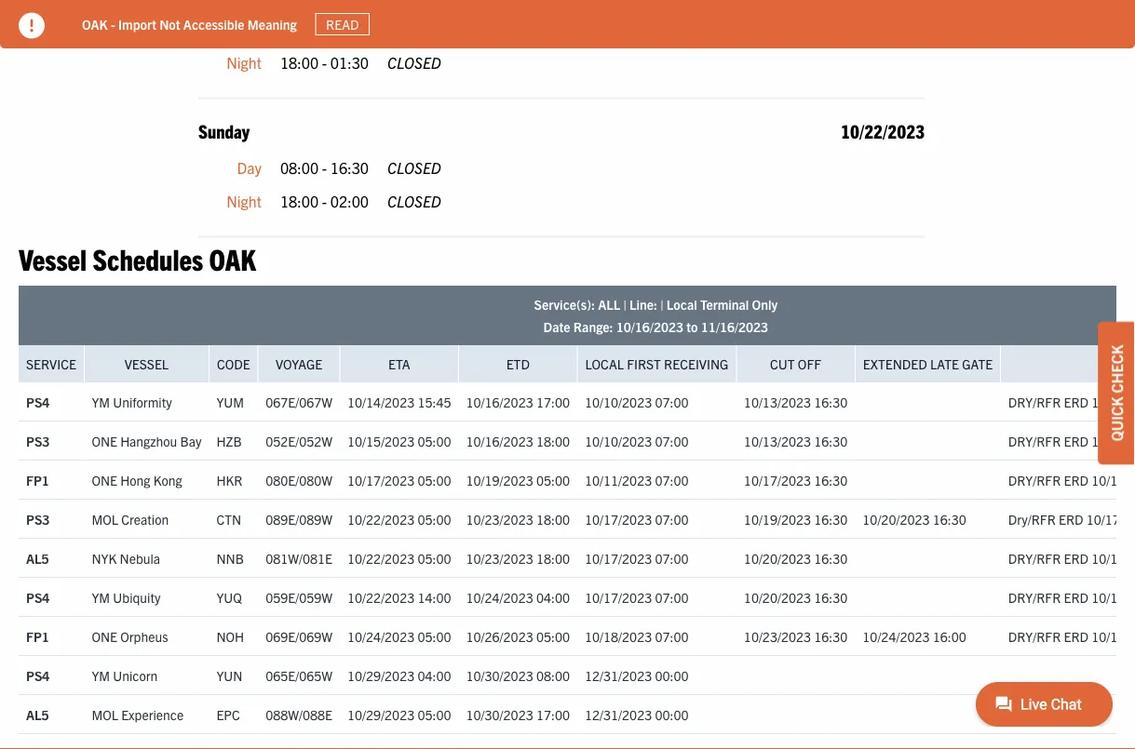 Task type: locate. For each thing, give the bounding box(es) containing it.
5 07:00 from the top
[[655, 550, 689, 567]]

1 vertical spatial closed
[[387, 159, 441, 177]]

0 vertical spatial ps3
[[26, 433, 50, 450]]

0 vertical spatial mol
[[92, 511, 118, 528]]

10/23/2023 18:00 up "10/24/2023 04:00"
[[466, 550, 570, 567]]

ym left unicorn
[[92, 668, 110, 684]]

1 vertical spatial 10/17
[[1092, 589, 1125, 606]]

07:00 for 059e/059w
[[655, 589, 689, 606]]

08:00 up 18:00 - 02:00
[[280, 159, 319, 177]]

0 vertical spatial 10/10/2023
[[585, 394, 652, 411]]

16:30 left dry/rfr
[[933, 511, 966, 528]]

16:30 left the 10/24/2023 16:00
[[814, 629, 848, 645]]

day right not
[[237, 20, 262, 38]]

check
[[1107, 345, 1126, 394]]

2 17:00 from the top
[[536, 707, 570, 724]]

05:00 up "14:00"
[[418, 550, 451, 567]]

10/22/2023 05:00 down 10/17/2023 05:00 on the bottom left
[[347, 511, 451, 528]]

05:00 down 10/29/2023 04:00
[[418, 707, 451, 724]]

1 fp1 from the top
[[26, 472, 49, 489]]

dry/rfr erd 10/17 up "dry/rfr erd 10/18; r"
[[1008, 589, 1125, 606]]

mol experience
[[92, 707, 184, 724]]

ym uniformity
[[92, 394, 172, 411]]

10/10/2023 07:00 down first
[[585, 394, 689, 411]]

1 day from the top
[[237, 20, 262, 38]]

1 vertical spatial 10/10/2023 07:00
[[585, 433, 689, 450]]

0 vertical spatial ym
[[92, 394, 110, 411]]

oak left import
[[82, 15, 108, 32]]

16:30 down 10/17/2023 16:30
[[814, 511, 848, 528]]

1 closed from the top
[[387, 53, 441, 72]]

2 ps3 from the top
[[26, 511, 50, 528]]

0 vertical spatial 10/19/2023
[[466, 472, 533, 489]]

1 vertical spatial 10/10
[[1092, 433, 1125, 450]]

08:00 - 16:30 up 18:00 - 01:30 on the top of page
[[280, 20, 369, 38]]

0 vertical spatial dry/rfr erd 10/10
[[1008, 394, 1125, 411]]

3 closed from the top
[[387, 192, 441, 210]]

0 vertical spatial 10/29/2023
[[347, 668, 415, 684]]

0 vertical spatial 10/23/2023
[[466, 511, 533, 528]]

late
[[930, 356, 959, 373]]

16:30 up 02:00
[[330, 159, 369, 177]]

0 horizontal spatial 04:00
[[418, 668, 451, 684]]

1 08:00 - 16:30 from the top
[[280, 20, 369, 38]]

1 vertical spatial one
[[92, 472, 117, 489]]

0 vertical spatial 10/20/2023 16:30
[[863, 511, 966, 528]]

erd up dry/rfr erd 10/11 on the bottom right of the page
[[1064, 433, 1089, 450]]

1 vertical spatial r
[[1132, 629, 1135, 645]]

10/10/2023 for 18:00
[[585, 433, 652, 450]]

10/20/2023 16:30 for 18:00
[[744, 550, 848, 567]]

2 10/10 from the top
[[1092, 433, 1125, 450]]

10/22/2023 for 089e/089w
[[347, 511, 415, 528]]

10/17/2023 07:00
[[585, 511, 689, 528], [585, 550, 689, 567], [585, 589, 689, 606]]

16:30 for 081w/081e
[[814, 550, 848, 567]]

10/30/2023 down 10/26/2023
[[466, 668, 533, 684]]

erd for 052e/052w
[[1064, 433, 1089, 450]]

al5
[[26, 550, 49, 567], [26, 707, 49, 724]]

18:00 down 10/19/2023 05:00 at the bottom of the page
[[536, 511, 570, 528]]

4 dry/rfr from the top
[[1008, 550, 1061, 567]]

erd left quick check link
[[1064, 394, 1089, 411]]

10/24/2023 for 10/24/2023 16:00
[[863, 629, 930, 645]]

18:00 for 052e/052w
[[536, 433, 570, 450]]

1 10/13/2023 from the top
[[744, 394, 811, 411]]

2 night from the top
[[226, 192, 262, 210]]

2 horizontal spatial 10/24/2023
[[863, 629, 930, 645]]

05:00 down 10/15/2023 05:00
[[418, 472, 451, 489]]

5 dry/rfr from the top
[[1008, 589, 1061, 606]]

04:00
[[536, 589, 570, 606], [418, 668, 451, 684]]

10/24/2023 left 16:00
[[863, 629, 930, 645]]

0 vertical spatial 10/30/2023
[[466, 668, 533, 684]]

import
[[118, 15, 156, 32]]

1 10/10/2023 07:00 from the top
[[585, 394, 689, 411]]

1 | from the left
[[623, 297, 627, 313]]

0 vertical spatial 12/31/2023
[[585, 668, 652, 684]]

2 07:00 from the top
[[655, 433, 689, 450]]

oak right schedules at the top of the page
[[209, 240, 256, 277]]

ctn
[[216, 511, 241, 528]]

night down meaning at left
[[226, 53, 262, 72]]

10/23/2023 18:00 down 10/19/2023 05:00 at the bottom of the page
[[466, 511, 570, 528]]

nebula
[[120, 550, 160, 567]]

0 vertical spatial 10/16/2023
[[616, 319, 684, 336]]

2 10/17/2023 07:00 from the top
[[585, 550, 689, 567]]

1 vertical spatial ps3
[[26, 511, 50, 528]]

2 closed from the top
[[387, 159, 441, 177]]

0 vertical spatial ps4
[[26, 394, 50, 411]]

0 vertical spatial r
[[1127, 511, 1135, 528]]

uniformity
[[113, 394, 172, 411]]

2 dry/rfr erd 10/10 from the top
[[1008, 433, 1125, 450]]

al5 for mol experience
[[26, 707, 49, 724]]

2 vertical spatial ps4
[[26, 668, 50, 684]]

16:30 for 080e/080w
[[814, 472, 848, 489]]

1 horizontal spatial 04:00
[[536, 589, 570, 606]]

- left import
[[111, 15, 115, 32]]

day down 'sunday'
[[237, 159, 262, 177]]

17:00 for 10/30/2023 17:00
[[536, 707, 570, 724]]

10/29/2023 down 10/29/2023 04:00
[[347, 707, 415, 724]]

10/16/2023 down etd
[[466, 394, 533, 411]]

1 mol from the top
[[92, 511, 118, 528]]

2 10/22/2023 05:00 from the top
[[347, 550, 451, 567]]

08:00 for 18:00 - 02:00
[[280, 159, 319, 177]]

10/29/2023 down 10/24/2023 05:00
[[347, 668, 415, 684]]

1 17:00 from the top
[[536, 394, 570, 411]]

ps4 left the "ym ubiquity"
[[26, 589, 50, 606]]

10/10/2023 down first
[[585, 394, 652, 411]]

16:30 up 10/17/2023 16:30
[[814, 433, 848, 450]]

1 10/13/2023 16:30 from the top
[[744, 394, 848, 411]]

3 one from the top
[[92, 629, 117, 645]]

10/22/2023 05:00 for 089e/089w
[[347, 511, 451, 528]]

dry/rfr left 10/18;
[[1008, 629, 1061, 645]]

one left hangzhou
[[92, 433, 117, 450]]

kong
[[153, 472, 182, 489]]

10/10 down check
[[1092, 394, 1125, 411]]

2 vertical spatial one
[[92, 629, 117, 645]]

3 10/17/2023 07:00 from the top
[[585, 589, 689, 606]]

0 vertical spatial 04:00
[[536, 589, 570, 606]]

08:00 - 16:30 for 02:00
[[280, 159, 369, 177]]

18:00
[[280, 53, 319, 72], [280, 192, 319, 210], [536, 433, 570, 450], [536, 511, 570, 528], [536, 550, 570, 567]]

12/31/2023 for 17:00
[[585, 707, 652, 724]]

0 vertical spatial 08:00 - 16:30
[[280, 20, 369, 38]]

ym left uniformity
[[92, 394, 110, 411]]

10/24/2023 up 10/26/2023
[[466, 589, 533, 606]]

18:00 - 01:30
[[280, 53, 369, 72]]

2 mol from the top
[[92, 707, 118, 724]]

16:30 for 052e/052w
[[814, 433, 848, 450]]

1 vertical spatial 10/10/2023
[[585, 433, 652, 450]]

1 vertical spatial 08:00
[[280, 159, 319, 177]]

3 ym from the top
[[92, 668, 110, 684]]

1 ps4 from the top
[[26, 394, 50, 411]]

ym ubiquity
[[92, 589, 161, 606]]

2 vertical spatial 10/20/2023 16:30
[[744, 589, 848, 606]]

0 vertical spatial dry/rfr erd 10/17
[[1008, 550, 1125, 567]]

0 vertical spatial 10/13/2023 16:30
[[744, 394, 848, 411]]

10/10
[[1092, 394, 1125, 411], [1092, 433, 1125, 450]]

0 horizontal spatial vessel
[[19, 240, 87, 277]]

1 07:00 from the top
[[655, 394, 689, 411]]

1 00:00 from the top
[[655, 668, 689, 684]]

10/10/2023
[[585, 394, 652, 411], [585, 433, 652, 450]]

dry/rfr erd 10/17 down dry/rfr erd 10/17; r
[[1008, 550, 1125, 567]]

2 10/13/2023 from the top
[[744, 433, 811, 450]]

08:00 up 18:00 - 01:30 on the top of page
[[280, 20, 319, 38]]

2 fp1 from the top
[[26, 629, 49, 645]]

one left hong
[[92, 472, 117, 489]]

12/31/2023 00:00
[[585, 668, 689, 684], [585, 707, 689, 724]]

00:00 for 08:00
[[655, 668, 689, 684]]

05:00 for 089e/089w
[[418, 511, 451, 528]]

dry/rfr erd 10/10 for 10/16/2023 17:00
[[1008, 394, 1125, 411]]

1 horizontal spatial |
[[660, 297, 664, 313]]

1 vertical spatial mol
[[92, 707, 118, 724]]

16:30 down 'off' in the top right of the page
[[814, 394, 848, 411]]

3 07:00 from the top
[[655, 472, 689, 489]]

1 horizontal spatial vessel
[[125, 356, 169, 373]]

3 ps4 from the top
[[26, 668, 50, 684]]

2 12/31/2023 from the top
[[585, 707, 652, 724]]

2 10/29/2023 from the top
[[347, 707, 415, 724]]

1 12/31/2023 from the top
[[585, 668, 652, 684]]

10/17/2023 for 089e/089w
[[585, 511, 652, 528]]

dry/rfr erd 10/10 down check
[[1008, 394, 1125, 411]]

dry/rfr
[[1008, 511, 1056, 528]]

10/24/2023 16:00
[[863, 629, 966, 645]]

10/22/2023 14:00
[[347, 589, 451, 606]]

1 10/10/2023 from the top
[[585, 394, 652, 411]]

10/17;
[[1086, 511, 1124, 528]]

10/22/2023 for 081w/081e
[[347, 550, 415, 567]]

10/23/2023
[[466, 511, 533, 528], [466, 550, 533, 567], [744, 629, 811, 645]]

epc
[[216, 707, 240, 724]]

04:00 for 10/29/2023 04:00
[[418, 668, 451, 684]]

2 10/23/2023 18:00 from the top
[[466, 550, 570, 567]]

081w/081e
[[266, 550, 332, 567]]

04:00 up the 10/29/2023 05:00
[[418, 668, 451, 684]]

1 dry/rfr erd 10/10 from the top
[[1008, 394, 1125, 411]]

18:00 - 02:00
[[280, 192, 369, 210]]

night down 'sunday'
[[226, 192, 262, 210]]

0 vertical spatial one
[[92, 433, 117, 450]]

10/13/2023 up 10/17/2023 16:30
[[744, 433, 811, 450]]

2 10/17 from the top
[[1092, 589, 1125, 606]]

10/17/2023 07:00 for 081w/081e
[[585, 550, 689, 567]]

10/22/2023 05:00 up the 10/22/2023 14:00
[[347, 550, 451, 567]]

1 vertical spatial 12/31/2023
[[585, 707, 652, 724]]

10/23/2023 18:00 for 089e/089w
[[466, 511, 570, 528]]

00:00
[[655, 668, 689, 684], [655, 707, 689, 724]]

1 horizontal spatial oak
[[209, 240, 256, 277]]

2 vertical spatial closed
[[387, 192, 441, 210]]

0 vertical spatial 12/31/2023 00:00
[[585, 668, 689, 684]]

one
[[92, 433, 117, 450], [92, 472, 117, 489], [92, 629, 117, 645]]

10/16/2023 for 10/16/2023 18:00
[[466, 433, 533, 450]]

17:00 down the 10/30/2023 08:00
[[536, 707, 570, 724]]

2 00:00 from the top
[[655, 707, 689, 724]]

0 vertical spatial day
[[237, 20, 262, 38]]

1 vertical spatial 10/30/2023
[[466, 707, 533, 724]]

0 vertical spatial 10/13/2023
[[744, 394, 811, 411]]

- up 18:00 - 02:00
[[322, 159, 327, 177]]

2 day from the top
[[237, 159, 262, 177]]

08:00
[[280, 20, 319, 38], [280, 159, 319, 177], [536, 668, 570, 684]]

erd for 081w/081e
[[1064, 550, 1089, 567]]

ps3
[[26, 433, 50, 450], [26, 511, 50, 528]]

1 one from the top
[[92, 433, 117, 450]]

10/17/2023
[[347, 472, 415, 489], [744, 472, 811, 489], [585, 511, 652, 528], [585, 550, 652, 567], [585, 589, 652, 606]]

dry/rfr down dry/rfr
[[1008, 550, 1061, 567]]

1 10/17 from the top
[[1092, 550, 1125, 567]]

ps4 for ym unicorn
[[26, 668, 50, 684]]

dry/rfr up dry/rfr
[[1008, 472, 1061, 489]]

08:00 - 16:30 for 01:30
[[280, 20, 369, 38]]

10/24/2023 up 10/29/2023 04:00
[[347, 629, 415, 645]]

1 10/23/2023 18:00 from the top
[[466, 511, 570, 528]]

1 al5 from the top
[[26, 550, 49, 567]]

16:30 for 089e/089w
[[814, 511, 848, 528]]

10/17/2023 for 059e/059w
[[585, 589, 652, 606]]

07:00 for 080e/080w
[[655, 472, 689, 489]]

r
[[1127, 511, 1135, 528], [1132, 629, 1135, 645]]

2 08:00 - 16:30 from the top
[[280, 159, 369, 177]]

10/17 down the 10/17;
[[1092, 550, 1125, 567]]

05:00 down 15:45
[[418, 433, 451, 450]]

1 vertical spatial vessel
[[125, 356, 169, 373]]

10/20/2023 for 10/23/2023 18:00
[[744, 550, 811, 567]]

0 vertical spatial night
[[226, 53, 262, 72]]

ym for ym ubiquity
[[92, 589, 110, 606]]

erd down dry/rfr erd 10/17; r
[[1064, 550, 1089, 567]]

ym
[[92, 394, 110, 411], [92, 589, 110, 606], [92, 668, 110, 684]]

0 vertical spatial 10/10/2023 07:00
[[585, 394, 689, 411]]

mol
[[92, 511, 118, 528], [92, 707, 118, 724]]

oak - import not accessible meaning
[[82, 15, 297, 32]]

2 12/31/2023 00:00 from the top
[[585, 707, 689, 724]]

1 10/30/2023 from the top
[[466, 668, 533, 684]]

night
[[226, 53, 262, 72], [226, 192, 262, 210]]

dry/rfr erd 10/17
[[1008, 550, 1125, 567], [1008, 589, 1125, 606]]

0 vertical spatial 10/17
[[1092, 550, 1125, 567]]

10/19/2023 down 10/16/2023 18:00
[[466, 472, 533, 489]]

1 horizontal spatial 10/24/2023
[[466, 589, 533, 606]]

2 al5 from the top
[[26, 707, 49, 724]]

10/15/2023
[[347, 433, 415, 450]]

1 vertical spatial fp1
[[26, 629, 49, 645]]

10/19/2023
[[466, 472, 533, 489], [744, 511, 811, 528]]

0 vertical spatial closed
[[387, 53, 441, 72]]

2 vertical spatial 10/20/2023
[[744, 589, 811, 606]]

dry/rfr erd 10/11
[[1008, 472, 1125, 489]]

2 vertical spatial 10/16/2023
[[466, 433, 533, 450]]

1 night from the top
[[226, 53, 262, 72]]

10/18/2023
[[585, 629, 652, 645]]

1 horizontal spatial 10/19/2023
[[744, 511, 811, 528]]

1 vertical spatial day
[[237, 159, 262, 177]]

ps3 for mol creation
[[26, 511, 50, 528]]

0 horizontal spatial 10/19/2023
[[466, 472, 533, 489]]

1 vertical spatial 04:00
[[418, 668, 451, 684]]

1 vertical spatial ym
[[92, 589, 110, 606]]

067e/067w
[[266, 394, 332, 411]]

2 vertical spatial ym
[[92, 668, 110, 684]]

0 vertical spatial local
[[667, 297, 697, 313]]

0 vertical spatial vessel
[[19, 240, 87, 277]]

ym for ym uniformity
[[92, 394, 110, 411]]

ym unicorn
[[92, 668, 158, 684]]

6 07:00 from the top
[[655, 589, 689, 606]]

2 dry/rfr from the top
[[1008, 433, 1061, 450]]

dry/rfr erd 10/17 for 10/23/2023 18:00
[[1008, 550, 1125, 567]]

18:00 down 10/16/2023 17:00
[[536, 433, 570, 450]]

0 horizontal spatial 10/24/2023
[[347, 629, 415, 645]]

18:00 up "10/24/2023 04:00"
[[536, 550, 570, 567]]

10/19/2023 down 10/17/2023 16:30
[[744, 511, 811, 528]]

1 12/31/2023 00:00 from the top
[[585, 668, 689, 684]]

2 ym from the top
[[92, 589, 110, 606]]

2 10/13/2023 16:30 from the top
[[744, 433, 848, 450]]

terminal
[[700, 297, 749, 313]]

10/17 for 10/24/2023 04:00
[[1092, 589, 1125, 606]]

0 vertical spatial 08:00
[[280, 20, 319, 38]]

yun
[[216, 668, 243, 684]]

1 10/17/2023 07:00 from the top
[[585, 511, 689, 528]]

2 one from the top
[[92, 472, 117, 489]]

16:30
[[330, 20, 369, 38], [330, 159, 369, 177], [814, 394, 848, 411], [814, 433, 848, 450], [814, 472, 848, 489], [814, 511, 848, 528], [933, 511, 966, 528], [814, 550, 848, 567], [814, 589, 848, 606], [814, 629, 848, 645]]

1 horizontal spatial local
[[667, 297, 697, 313]]

1 vertical spatial dry/rfr erd 10/17
[[1008, 589, 1125, 606]]

1 ps3 from the top
[[26, 433, 50, 450]]

05:00 down 10/17/2023 05:00 on the bottom left
[[418, 511, 451, 528]]

one for one orpheus
[[92, 629, 117, 645]]

0 vertical spatial 17:00
[[536, 394, 570, 411]]

10/16/2023
[[616, 319, 684, 336], [466, 394, 533, 411], [466, 433, 533, 450]]

quick check link
[[1098, 322, 1135, 465]]

one for one hangzhou bay
[[92, 433, 117, 450]]

00:00 for 17:00
[[655, 707, 689, 724]]

2 vertical spatial 10/17/2023 07:00
[[585, 589, 689, 606]]

0 horizontal spatial oak
[[82, 15, 108, 32]]

mol down ym unicorn
[[92, 707, 118, 724]]

10/30/2023 08:00
[[466, 668, 570, 684]]

08:00 - 16:30 up 18:00 - 02:00
[[280, 159, 369, 177]]

1 dry/rfr erd 10/17 from the top
[[1008, 550, 1125, 567]]

10/16/2023 down line:
[[616, 319, 684, 336]]

erd up "dry/rfr erd 10/18; r"
[[1064, 589, 1089, 606]]

1 vertical spatial 17:00
[[536, 707, 570, 724]]

dry/rfr for 10/16/2023 17:00
[[1008, 394, 1061, 411]]

r right 10/18;
[[1132, 629, 1135, 645]]

10/20/2023
[[863, 511, 930, 528], [744, 550, 811, 567], [744, 589, 811, 606]]

r right the 10/17;
[[1127, 511, 1135, 528]]

0 vertical spatial al5
[[26, 550, 49, 567]]

first
[[627, 356, 661, 373]]

1 vertical spatial 10/23/2023 18:00
[[466, 550, 570, 567]]

dry/rfr
[[1008, 394, 1061, 411], [1008, 433, 1061, 450], [1008, 472, 1061, 489], [1008, 550, 1061, 567], [1008, 589, 1061, 606], [1008, 629, 1061, 645]]

10/30/2023 for 10/30/2023 08:00
[[466, 668, 533, 684]]

10/10/2023 07:00 up 10/11/2023 07:00
[[585, 433, 689, 450]]

10/16/2023 for 10/16/2023 17:00
[[466, 394, 533, 411]]

oak
[[82, 15, 108, 32], [209, 240, 256, 277]]

1 vertical spatial 10/22/2023 05:00
[[347, 550, 451, 567]]

10/17
[[1092, 550, 1125, 567], [1092, 589, 1125, 606]]

- left 02:00
[[322, 192, 327, 210]]

2 ps4 from the top
[[26, 589, 50, 606]]

r for dry/rfr erd 10/17; r
[[1127, 511, 1135, 528]]

3 dry/rfr from the top
[[1008, 472, 1061, 489]]

vessel schedules oak
[[19, 240, 256, 277]]

4 07:00 from the top
[[655, 511, 689, 528]]

10/16/2023 down 10/16/2023 17:00
[[466, 433, 533, 450]]

1 vertical spatial 10/20/2023
[[744, 550, 811, 567]]

10/10/2023 up 10/11/2023
[[585, 433, 652, 450]]

08:00 down 10/26/2023 05:00
[[536, 668, 570, 684]]

1 vertical spatial 10/19/2023
[[744, 511, 811, 528]]

0 vertical spatial 10/17/2023 07:00
[[585, 511, 689, 528]]

10/10/2023 for 17:00
[[585, 394, 652, 411]]

0 vertical spatial 10/22/2023 05:00
[[347, 511, 451, 528]]

local up to
[[667, 297, 697, 313]]

2 10/10/2023 07:00 from the top
[[585, 433, 689, 450]]

erd left 10/11
[[1064, 472, 1089, 489]]

quick check
[[1107, 345, 1126, 442]]

1 vertical spatial local
[[585, 356, 624, 373]]

hong
[[120, 472, 150, 489]]

| right all
[[623, 297, 627, 313]]

1 vertical spatial 10/20/2023 16:30
[[744, 550, 848, 567]]

fp1
[[26, 472, 49, 489], [26, 629, 49, 645]]

ps4 down service
[[26, 394, 50, 411]]

10/10/2023 07:00
[[585, 394, 689, 411], [585, 433, 689, 450]]

6 dry/rfr from the top
[[1008, 629, 1061, 645]]

1 dry/rfr from the top
[[1008, 394, 1061, 411]]

day for 18:00 - 02:00
[[237, 159, 262, 177]]

10/17/2023 07:00 for 059e/059w
[[585, 589, 689, 606]]

7 07:00 from the top
[[655, 629, 689, 645]]

1 vertical spatial al5
[[26, 707, 49, 724]]

10/19/2023 for 10/19/2023 16:30
[[744, 511, 811, 528]]

16:30 for 067e/067w
[[814, 394, 848, 411]]

ps3 down service
[[26, 433, 50, 450]]

10/22/2023
[[841, 120, 925, 143], [347, 511, 415, 528], [347, 550, 415, 567], [347, 589, 415, 606]]

05:00 down "14:00"
[[418, 629, 451, 645]]

erd left 10/18;
[[1064, 629, 1089, 645]]

| right line:
[[660, 297, 664, 313]]

0 horizontal spatial |
[[623, 297, 627, 313]]

1 vertical spatial 10/13/2023
[[744, 433, 811, 450]]

05:00
[[418, 433, 451, 450], [418, 472, 451, 489], [536, 472, 570, 489], [418, 511, 451, 528], [418, 550, 451, 567], [418, 629, 451, 645], [536, 629, 570, 645], [418, 707, 451, 724]]

0 vertical spatial oak
[[82, 15, 108, 32]]

gate
[[962, 356, 993, 373]]

one left the orpheus at left bottom
[[92, 629, 117, 645]]

dry/rfr up dry/rfr erd 10/11 on the bottom right of the page
[[1008, 433, 1061, 450]]

2 dry/rfr erd 10/17 from the top
[[1008, 589, 1125, 606]]

10/30/2023 down the 10/30/2023 08:00
[[466, 707, 533, 724]]

07:00 for 089e/089w
[[655, 511, 689, 528]]

1 vertical spatial 10/16/2023
[[466, 394, 533, 411]]

0 vertical spatial 10/23/2023 18:00
[[466, 511, 570, 528]]

2 | from the left
[[660, 297, 664, 313]]

059e/059w
[[266, 589, 332, 606]]

10/17/2023 for 081w/081e
[[585, 550, 652, 567]]

07:00 for 052e/052w
[[655, 433, 689, 450]]

04:00 up 10/26/2023 05:00
[[536, 589, 570, 606]]

ps4 left ym unicorn
[[26, 668, 50, 684]]

10/29/2023
[[347, 668, 415, 684], [347, 707, 415, 724]]

1 10/22/2023 05:00 from the top
[[347, 511, 451, 528]]

0 vertical spatial 10/10
[[1092, 394, 1125, 411]]

dry/rfr left the quick check in the right of the page
[[1008, 394, 1061, 411]]

erd left the 10/17;
[[1059, 511, 1083, 528]]

day
[[237, 20, 262, 38], [237, 159, 262, 177]]

2 10/30/2023 from the top
[[466, 707, 533, 724]]

07:00
[[655, 394, 689, 411], [655, 433, 689, 450], [655, 472, 689, 489], [655, 511, 689, 528], [655, 550, 689, 567], [655, 589, 689, 606], [655, 629, 689, 645]]

1 vertical spatial 10/17/2023 07:00
[[585, 550, 689, 567]]

0 vertical spatial fp1
[[26, 472, 49, 489]]

17:00 up 10/16/2023 18:00
[[536, 394, 570, 411]]

one hangzhou bay
[[92, 433, 202, 450]]

vessel for vessel schedules oak
[[19, 240, 87, 277]]

code
[[217, 356, 250, 373]]

07:00 for 069e/069w
[[655, 629, 689, 645]]

dry/rfr erd 10/10 up dry/rfr erd 10/11 on the bottom right of the page
[[1008, 433, 1125, 450]]

1 ym from the top
[[92, 394, 110, 411]]

10/18;
[[1092, 629, 1129, 645]]

1 vertical spatial night
[[226, 192, 262, 210]]

1 vertical spatial 10/29/2023
[[347, 707, 415, 724]]

05:00 for 080e/080w
[[418, 472, 451, 489]]

local down range: on the right top of the page
[[585, 356, 624, 373]]

|
[[623, 297, 627, 313], [660, 297, 664, 313]]

ps3 left mol creation at left bottom
[[26, 511, 50, 528]]

10/16/2023 17:00
[[466, 394, 570, 411]]

18:00 for 081w/081e
[[536, 550, 570, 567]]

10/10 up 10/11
[[1092, 433, 1125, 450]]

dry/rfr up "dry/rfr erd 10/18; r"
[[1008, 589, 1061, 606]]

quick
[[1107, 397, 1126, 442]]

17:00
[[536, 394, 570, 411], [536, 707, 570, 724]]

10/16/2023 18:00
[[466, 433, 570, 450]]

1 vertical spatial 00:00
[[655, 707, 689, 724]]

16:30 up 10/23/2023 16:30
[[814, 589, 848, 606]]

10/13/2023 down cut
[[744, 394, 811, 411]]

1 vertical spatial 10/23/2023
[[466, 550, 533, 567]]

02:00
[[330, 192, 369, 210]]

accessible
[[183, 15, 244, 32]]

ym for ym unicorn
[[92, 668, 110, 684]]

1 10/29/2023 from the top
[[347, 668, 415, 684]]

10/23/2023 for 089e/089w
[[466, 511, 533, 528]]

1 10/10 from the top
[[1092, 394, 1125, 411]]

etd
[[506, 356, 530, 373]]

1 vertical spatial dry/rfr erd 10/10
[[1008, 433, 1125, 450]]

1 vertical spatial ps4
[[26, 589, 50, 606]]

0 vertical spatial 00:00
[[655, 668, 689, 684]]

2 10/10/2023 from the top
[[585, 433, 652, 450]]



Task type: describe. For each thing, give the bounding box(es) containing it.
unicorn
[[113, 668, 158, 684]]

2 vertical spatial 08:00
[[536, 668, 570, 684]]

10/13/2023 16:30 for 17:00
[[744, 394, 848, 411]]

night for 18:00 - 01:30
[[226, 53, 262, 72]]

ps3 for one hangzhou bay
[[26, 433, 50, 450]]

cut off
[[770, 356, 821, 373]]

noh
[[216, 629, 244, 645]]

ubiquity
[[113, 589, 161, 606]]

dry/rfr for 10/19/2023 05:00
[[1008, 472, 1061, 489]]

10/15/2023 05:00
[[347, 433, 451, 450]]

service(s): all | line: | local terminal only date range: 10/16/2023 to 11/16/2023
[[534, 297, 778, 336]]

08:00 for 18:00 - 01:30
[[280, 20, 319, 38]]

r for dry/rfr erd 10/18; r
[[1132, 629, 1135, 645]]

mol for mol creation
[[92, 511, 118, 528]]

mol for mol experience
[[92, 707, 118, 724]]

11/16/2023
[[701, 319, 768, 336]]

10/19/2023 05:00
[[466, 472, 570, 489]]

089e/089w
[[266, 511, 332, 528]]

read link
[[315, 13, 370, 36]]

16:30 up 01:30
[[330, 20, 369, 38]]

all
[[598, 297, 620, 313]]

extended
[[863, 356, 927, 373]]

fp1 for one orpheus
[[26, 629, 49, 645]]

10/10/2023 07:00 for 17:00
[[585, 394, 689, 411]]

10/13/2023 for 10/16/2023 18:00
[[744, 433, 811, 450]]

05:00 for 081w/081e
[[418, 550, 451, 567]]

18:00 left 02:00
[[280, 192, 319, 210]]

closed for 18:00 - 02:00
[[387, 192, 441, 210]]

closed for 18:00 - 01:30
[[387, 53, 441, 72]]

10/24/2023 for 10/24/2023 04:00
[[466, 589, 533, 606]]

service(s):
[[534, 297, 595, 313]]

one orpheus
[[92, 629, 168, 645]]

erd for 089e/089w
[[1059, 511, 1083, 528]]

10/17/2023 05:00
[[347, 472, 451, 489]]

10/24/2023 05:00
[[347, 629, 451, 645]]

05:00 for 052e/052w
[[418, 433, 451, 450]]

to
[[687, 319, 698, 336]]

10/14/2023
[[347, 394, 415, 411]]

12/31/2023 00:00 for 08:00
[[585, 668, 689, 684]]

07:00 for 081w/081e
[[655, 550, 689, 567]]

local inside service(s): all | line: | local terminal only date range: 10/16/2023 to 11/16/2023
[[667, 297, 697, 313]]

nyk
[[92, 550, 117, 567]]

10/17/2023 07:00 for 089e/089w
[[585, 511, 689, 528]]

088w/088e
[[266, 707, 332, 724]]

hangzhou
[[120, 433, 177, 450]]

nyk nebula
[[92, 550, 160, 567]]

experience
[[121, 707, 184, 724]]

mol creation
[[92, 511, 169, 528]]

10/14/2023 15:45
[[347, 394, 451, 411]]

10/18/2023 07:00
[[585, 629, 689, 645]]

10/22/2023 05:00 for 081w/081e
[[347, 550, 451, 567]]

10/30/2023 17:00
[[466, 707, 570, 724]]

rema
[[1108, 356, 1135, 373]]

10/24/2023 for 10/24/2023 05:00
[[347, 629, 415, 645]]

receiving
[[664, 356, 729, 373]]

10/29/2023 04:00
[[347, 668, 451, 684]]

10/17/2023 16:30
[[744, 472, 848, 489]]

10/17 for 10/23/2023 18:00
[[1092, 550, 1125, 567]]

voyage
[[276, 356, 322, 373]]

10/23/2023 16:30
[[744, 629, 848, 645]]

dry/rfr erd 10/10 for 10/16/2023 18:00
[[1008, 433, 1125, 450]]

10/23/2023 18:00 for 081w/081e
[[466, 550, 570, 567]]

- up 18:00 - 01:30 on the top of page
[[322, 20, 327, 38]]

10/20/2023 for 10/24/2023 04:00
[[744, 589, 811, 606]]

01:30
[[330, 53, 369, 72]]

orpheus
[[120, 629, 168, 645]]

solid image
[[19, 13, 45, 39]]

bay
[[180, 433, 202, 450]]

local first receiving
[[585, 356, 729, 373]]

10/20/2023 16:30 for 04:00
[[744, 589, 848, 606]]

dry/rfr for 10/24/2023 04:00
[[1008, 589, 1061, 606]]

18:00 for 089e/089w
[[536, 511, 570, 528]]

service
[[26, 356, 76, 373]]

date
[[543, 319, 570, 336]]

05:00 down 10/16/2023 18:00
[[536, 472, 570, 489]]

16:00
[[933, 629, 966, 645]]

cut
[[770, 356, 795, 373]]

hzb
[[216, 433, 242, 450]]

10/29/2023 05:00
[[347, 707, 451, 724]]

10/29/2023 for 10/29/2023 05:00
[[347, 707, 415, 724]]

05:00 for 069e/069w
[[418, 629, 451, 645]]

10/10 for 10/16/2023 17:00
[[1092, 394, 1125, 411]]

10/22/2023 for 059e/059w
[[347, 589, 415, 606]]

yum
[[216, 394, 244, 411]]

- left 01:30
[[322, 53, 327, 72]]

080e/080w
[[266, 472, 332, 489]]

10/19/2023 for 10/19/2023 05:00
[[466, 472, 533, 489]]

range:
[[573, 319, 613, 336]]

04:00 for 10/24/2023 04:00
[[536, 589, 570, 606]]

2 vertical spatial 10/23/2023
[[744, 629, 811, 645]]

069e/069w
[[266, 629, 332, 645]]

10/11
[[1092, 472, 1125, 489]]

10/29/2023 for 10/29/2023 04:00
[[347, 668, 415, 684]]

schedules
[[93, 240, 203, 277]]

al5 for nyk nebula
[[26, 550, 49, 567]]

10/23/2023 for 081w/081e
[[466, 550, 533, 567]]

erd for 059e/059w
[[1064, 589, 1089, 606]]

nnb
[[216, 550, 244, 567]]

erd for 069e/069w
[[1064, 629, 1089, 645]]

day for 18:00 - 01:30
[[237, 20, 262, 38]]

05:00 for 088w/088e
[[418, 707, 451, 724]]

dry/rfr for 10/26/2023 05:00
[[1008, 629, 1061, 645]]

one for one hong kong
[[92, 472, 117, 489]]

10/26/2023 05:00
[[466, 629, 570, 645]]

0 horizontal spatial local
[[585, 356, 624, 373]]

10/19/2023 16:30
[[744, 511, 848, 528]]

off
[[798, 356, 821, 373]]

one hong kong
[[92, 472, 182, 489]]

read
[[326, 16, 359, 33]]

12/31/2023 00:00 for 17:00
[[585, 707, 689, 724]]

eta
[[388, 356, 410, 373]]

creation
[[121, 511, 169, 528]]

065e/065w
[[266, 668, 332, 684]]

16:30 for 069e/069w
[[814, 629, 848, 645]]

07:00 for 067e/067w
[[655, 394, 689, 411]]

0 vertical spatial 10/20/2023
[[863, 511, 930, 528]]

052e/052w
[[266, 433, 332, 450]]

dry/rfr erd 10/17; r
[[1008, 511, 1135, 528]]

meaning
[[247, 15, 297, 32]]

10/11/2023 07:00
[[585, 472, 689, 489]]

night for 18:00 - 02:00
[[226, 192, 262, 210]]

15:45
[[418, 394, 451, 411]]

ps4 for ym ubiquity
[[26, 589, 50, 606]]

05:00 up the 10/30/2023 08:00
[[536, 629, 570, 645]]

line:
[[630, 297, 657, 313]]

hkr
[[216, 472, 243, 489]]

vessel for vessel
[[125, 356, 169, 373]]

12/31/2023 for 08:00
[[585, 668, 652, 684]]

erd for 067e/067w
[[1064, 394, 1089, 411]]

16:30 for 059e/059w
[[814, 589, 848, 606]]

only
[[752, 297, 778, 313]]

1 vertical spatial oak
[[209, 240, 256, 277]]

17:00 for 10/16/2023 17:00
[[536, 394, 570, 411]]

18:00 down meaning at left
[[280, 53, 319, 72]]

dry/rfr for 10/16/2023 18:00
[[1008, 433, 1061, 450]]

10/26/2023
[[466, 629, 533, 645]]

10/13/2023 16:30 for 18:00
[[744, 433, 848, 450]]

dry/rfr erd 10/18; r
[[1008, 629, 1135, 645]]

fp1 for one hong kong
[[26, 472, 49, 489]]

closed for 08:00 - 16:30
[[387, 159, 441, 177]]

extended late gate
[[863, 356, 993, 373]]

erd for 080e/080w
[[1064, 472, 1089, 489]]

10/11/2023
[[585, 472, 652, 489]]

10/13/2023 for 10/16/2023 17:00
[[744, 394, 811, 411]]

10/16/2023 inside service(s): all | line: | local terminal only date range: 10/16/2023 to 11/16/2023
[[616, 319, 684, 336]]

sunday
[[198, 120, 250, 143]]



Task type: vqa. For each thing, say whether or not it's contained in the screenshot.


